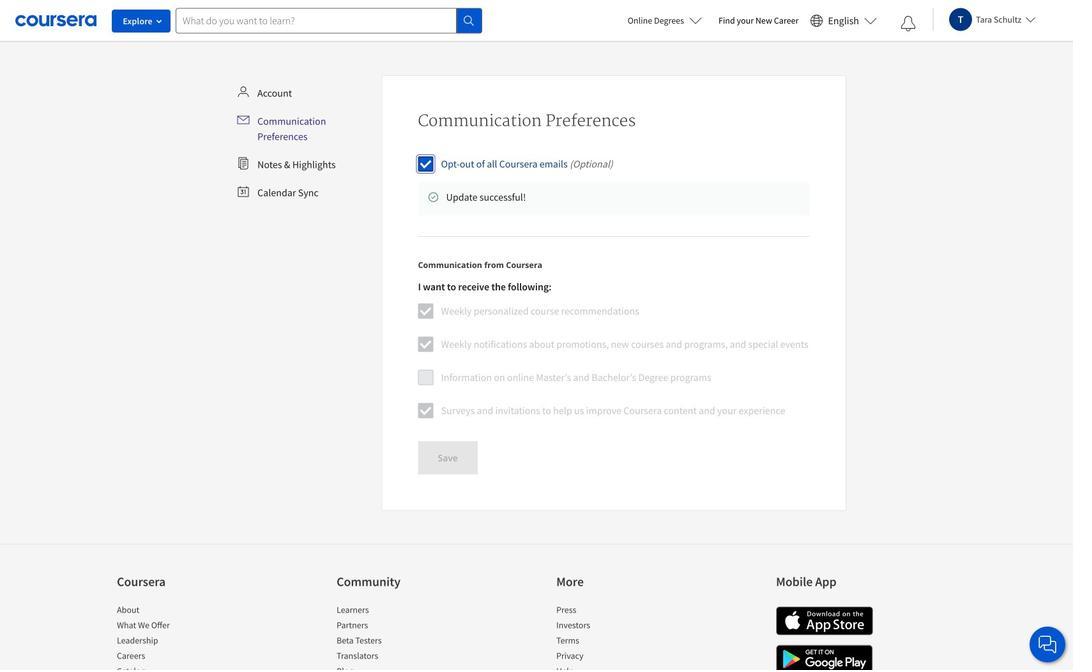 Task type: describe. For each thing, give the bounding box(es) containing it.
get it on google play image
[[776, 646, 873, 671]]

download on the app store image
[[776, 607, 873, 636]]

coursera image
[[15, 10, 96, 31]]

2 list from the left
[[337, 604, 445, 671]]

1 list from the left
[[117, 604, 225, 671]]

3 list from the left
[[556, 604, 665, 671]]



Task type: locate. For each thing, give the bounding box(es) containing it.
list
[[117, 604, 225, 671], [337, 604, 445, 671], [556, 604, 665, 671]]

2 horizontal spatial list
[[556, 604, 665, 671]]

group
[[418, 281, 809, 429]]

What do you want to learn? text field
[[176, 8, 457, 34]]

menu
[[232, 80, 377, 206]]

None search field
[[176, 8, 482, 34]]

0 horizontal spatial list
[[117, 604, 225, 671]]

1 horizontal spatial list
[[337, 604, 445, 671]]

list item
[[117, 604, 225, 619], [337, 604, 445, 619], [556, 604, 665, 619], [117, 619, 225, 635], [337, 619, 445, 635], [556, 619, 665, 635], [117, 635, 225, 650], [337, 635, 445, 650], [556, 635, 665, 650], [117, 650, 225, 665], [337, 650, 445, 665], [556, 650, 665, 665], [117, 665, 225, 671], [337, 665, 445, 671], [556, 665, 665, 671]]



Task type: vqa. For each thing, say whether or not it's contained in the screenshot.
the right list
yes



